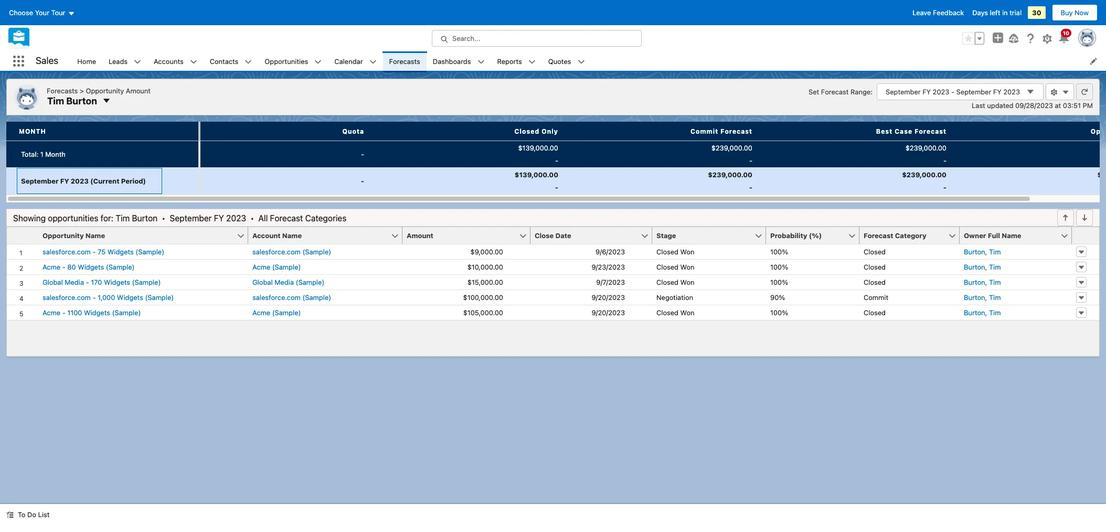 Task type: locate. For each thing, give the bounding box(es) containing it.
salesforce.com - 1,000 widgets (sample) link
[[43, 293, 174, 302]]

2 horizontal spatial name
[[1002, 231, 1022, 240]]

1 vertical spatial acme (sample)
[[252, 309, 301, 317]]

text default image right leads
[[134, 58, 141, 65]]

salesforce.com (sample) link down account name
[[252, 248, 331, 256]]

0 horizontal spatial burton
[[66, 95, 97, 106]]

0 horizontal spatial forecasts
[[47, 86, 78, 95]]

text default image up at
[[1051, 88, 1058, 96]]

text default image right accounts
[[190, 58, 197, 65]]

1 horizontal spatial opportunity
[[86, 86, 124, 95]]

100% for 9/7/2023
[[770, 278, 788, 287]]

fy up updated
[[993, 88, 1002, 96]]

buy now
[[1061, 8, 1089, 17]]

salesforce.com (sample) down global media (sample)
[[252, 293, 331, 302]]

buy now button
[[1052, 4, 1098, 21]]

item number image
[[7, 227, 38, 244]]

group
[[962, 32, 984, 45]]

1 horizontal spatial commit
[[864, 293, 888, 302]]

forecasts up tim burton
[[47, 86, 78, 95]]

opportunity name button
[[38, 227, 237, 244]]

5 burton, from the top
[[964, 309, 987, 317]]

forecasts left dashboards
[[389, 57, 420, 65]]

text default image inside opportunities list item
[[315, 58, 322, 65]]

opportunity right >
[[86, 86, 124, 95]]

tim inside button
[[47, 95, 64, 106]]

75
[[98, 248, 106, 256]]

fy inside the september fy 2023 (current period) button
[[60, 177, 69, 185]]

closed only
[[515, 127, 558, 135]]

3 burton, tim from the top
[[964, 278, 1001, 287]]

0 vertical spatial commit
[[691, 127, 719, 135]]

text default image left to
[[6, 511, 14, 519]]

1 horizontal spatial global
[[252, 278, 273, 287]]

left
[[990, 8, 1000, 17]]

1 vertical spatial acme (sample) link
[[252, 309, 301, 317]]

opportunity inside 'button'
[[43, 231, 84, 240]]

9/20/2023 for closed won
[[592, 309, 625, 317]]

september fy 2023 (current period)
[[21, 177, 146, 185]]

$239,000.00 - down best case forecast
[[902, 171, 947, 192]]

acme
[[43, 263, 60, 271], [252, 263, 270, 271], [43, 309, 60, 317], [252, 309, 270, 317]]

text default image inside contacts list item
[[245, 58, 252, 65]]

5 burton, tim from the top
[[964, 309, 1001, 317]]

choose your tour button
[[8, 4, 75, 21]]

media for -
[[65, 278, 84, 287]]

salesforce.com - 75 widgets (sample) link
[[43, 248, 164, 256]]

text default image inside the leads list item
[[134, 58, 141, 65]]

1 salesforce.com (sample) link from the top
[[252, 248, 331, 256]]

item number element
[[7, 227, 38, 245]]

0 horizontal spatial •
[[162, 214, 166, 223]]

0 vertical spatial acme (sample) link
[[252, 263, 301, 271]]

1 won from the top
[[680, 248, 695, 256]]

burton, tim for $100,000.00
[[964, 293, 1001, 302]]

forecasts > opportunity amount
[[47, 86, 151, 95]]

1 horizontal spatial •
[[250, 214, 254, 223]]

salesforce.com - 1,000 widgets (sample)
[[43, 293, 174, 302]]

forecasts inside "link"
[[389, 57, 420, 65]]

burton down >
[[66, 95, 97, 106]]

0 horizontal spatial global
[[43, 278, 63, 287]]

5 burton, tim link from the top
[[964, 309, 1001, 317]]

2 closed won from the top
[[656, 263, 695, 271]]

acme - 80 widgets (sample) link
[[43, 263, 135, 271]]

tim for acme - 1100 widgets (sample)
[[989, 309, 1001, 317]]

3 burton, from the top
[[964, 278, 987, 287]]

0 vertical spatial acme (sample)
[[252, 263, 301, 271]]

name inside 'button'
[[85, 231, 105, 240]]

amount
[[126, 86, 151, 95], [407, 231, 433, 240]]

case
[[895, 127, 913, 135]]

best
[[876, 127, 893, 135]]

list
[[71, 51, 1106, 71]]

to do list button
[[0, 504, 56, 525]]

1 horizontal spatial name
[[282, 231, 302, 240]]

status
[[13, 214, 347, 223]]

burton, tim link for $15,000.00
[[964, 278, 1001, 287]]

1 burton, tim link from the top
[[964, 248, 1001, 256]]

your
[[35, 8, 49, 17]]

text default image for quotes
[[578, 58, 585, 65]]

widgets for 75
[[107, 248, 134, 256]]

media
[[65, 278, 84, 287], [275, 278, 294, 287]]

buy
[[1061, 8, 1073, 17]]

leads link
[[102, 51, 134, 71]]

tim
[[47, 95, 64, 106], [116, 214, 130, 223], [989, 248, 1001, 256], [989, 263, 1001, 271], [989, 278, 1001, 287], [989, 293, 1001, 302], [989, 309, 1001, 317]]

account name
[[252, 231, 302, 240]]

burton, tim for $15,000.00
[[964, 278, 1001, 287]]

>
[[80, 86, 84, 95]]

text default image for leads
[[134, 58, 141, 65]]

opportunity down 'opportunities'
[[43, 231, 84, 240]]

2023 left (current
[[71, 177, 89, 185]]

1 horizontal spatial $239,000.00 -
[[902, 171, 947, 192]]

2023
[[933, 88, 950, 96], [1004, 88, 1020, 96], [71, 177, 89, 185], [226, 214, 246, 223]]

2 acme (sample) from the top
[[252, 309, 301, 317]]

1 horizontal spatial amount
[[407, 231, 433, 240]]

media down 80
[[65, 278, 84, 287]]

text default image
[[134, 58, 141, 65], [190, 58, 197, 65], [245, 58, 252, 65], [315, 58, 322, 65], [477, 58, 485, 65], [528, 58, 536, 65], [578, 58, 585, 65], [6, 511, 14, 519]]

quota
[[342, 127, 364, 135]]

accounts list item
[[148, 51, 203, 71]]

1 name from the left
[[85, 231, 105, 240]]

salesforce.com up 80
[[43, 248, 91, 256]]

home link
[[71, 51, 102, 71]]

forecast
[[821, 88, 849, 96], [721, 127, 753, 135], [915, 127, 947, 135], [270, 214, 303, 223], [864, 231, 893, 240]]

acme (sample) link down global media (sample)
[[252, 309, 301, 317]]

closed won
[[656, 248, 695, 256], [656, 263, 695, 271], [656, 278, 695, 287], [656, 309, 695, 317]]

2023 left 'all'
[[226, 214, 246, 223]]

acme (sample) for acme - 80 widgets (sample)
[[252, 263, 301, 271]]

1 vertical spatial salesforce.com (sample) link
[[252, 293, 331, 302]]

2 salesforce.com (sample) from the top
[[252, 293, 331, 302]]

4 burton, tim link from the top
[[964, 293, 1001, 302]]

0 horizontal spatial commit
[[691, 127, 719, 135]]

1 media from the left
[[65, 278, 84, 287]]

reports
[[497, 57, 522, 65]]

$139,000.00 -
[[518, 144, 558, 165], [515, 171, 558, 192]]

4 100% from the top
[[770, 309, 788, 317]]

burton, tim for $9,000.00
[[964, 248, 1001, 256]]

text default image inside accounts 'list item'
[[190, 58, 197, 65]]

forecasts for forecasts
[[389, 57, 420, 65]]

widgets for 1,000
[[117, 293, 143, 302]]

2 name from the left
[[282, 231, 302, 240]]

1 $239,000.00 - from the left
[[708, 171, 753, 192]]

1 closed won from the top
[[656, 248, 695, 256]]

2 row from the top
[[6, 167, 1106, 194]]

commit
[[691, 127, 719, 135], [864, 293, 888, 302]]

2 9/20/2023 from the top
[[592, 309, 625, 317]]

acme (sample) link
[[252, 263, 301, 271], [252, 309, 301, 317]]

2 salesforce.com (sample) link from the top
[[252, 293, 331, 302]]

4 closed won from the top
[[656, 309, 695, 317]]

text default image inside quotes list item
[[578, 58, 585, 65]]

0 vertical spatial opportunity
[[86, 86, 124, 95]]

forecasts for forecasts > opportunity amount
[[47, 86, 78, 95]]

september down 1
[[21, 177, 59, 185]]

• left 'all'
[[250, 214, 254, 223]]

100% for 9/6/2023
[[770, 248, 788, 256]]

text default image right quotes on the top of the page
[[578, 58, 585, 65]]

3 100% from the top
[[770, 278, 788, 287]]

showing
[[13, 214, 46, 223]]

only
[[542, 127, 558, 135]]

account name element
[[248, 227, 409, 245]]

quotes
[[548, 57, 571, 65]]

1
[[40, 150, 43, 158]]

1 vertical spatial forecasts
[[47, 86, 78, 95]]

calendar link
[[328, 51, 369, 71]]

showing opportunities for: tim burton • september fy 2023 • all forecast categories
[[13, 214, 347, 223]]

fy down the month
[[60, 177, 69, 185]]

0 vertical spatial $139,000.00 -
[[518, 144, 558, 165]]

commit forecast
[[691, 127, 753, 135]]

amount button
[[403, 227, 519, 244]]

$239,000.00 - down commit forecast
[[708, 171, 753, 192]]

tim for salesforce.com - 75 widgets (sample)
[[989, 248, 1001, 256]]

1 vertical spatial opportunity
[[43, 231, 84, 240]]

3 closed won from the top
[[656, 278, 695, 287]]

negotiation
[[656, 293, 693, 302]]

1 vertical spatial amount
[[407, 231, 433, 240]]

burton, for $15,000.00
[[964, 278, 987, 287]]

burton, tim link
[[964, 248, 1001, 256], [964, 263, 1001, 271], [964, 278, 1001, 287], [964, 293, 1001, 302], [964, 309, 1001, 317]]

name right 'full'
[[1002, 231, 1022, 240]]

0 vertical spatial salesforce.com (sample)
[[252, 248, 331, 256]]

0 horizontal spatial $239,000.00 -
[[708, 171, 753, 192]]

1 global from the left
[[43, 278, 63, 287]]

name for account name
[[282, 231, 302, 240]]

1 horizontal spatial forecasts
[[389, 57, 420, 65]]

closed won for 9/6/2023
[[656, 248, 695, 256]]

salesforce.com (sample) for salesforce.com - 1,000 widgets (sample)
[[252, 293, 331, 302]]

100% for 9/20/2023
[[770, 309, 788, 317]]

widgets right 75
[[107, 248, 134, 256]]

name right account
[[282, 231, 302, 240]]

1 row from the top
[[6, 141, 1106, 167]]

$105,000.00
[[463, 309, 503, 317]]

$239,000.00 inside button
[[711, 144, 753, 152]]

10
[[1063, 30, 1069, 36]]

closed won for 9/7/2023
[[656, 278, 695, 287]]

1 100% from the top
[[770, 248, 788, 256]]

0 horizontal spatial opportunity
[[43, 231, 84, 240]]

tour
[[51, 8, 65, 17]]

2 won from the top
[[680, 263, 695, 271]]

$239,000.00
[[711, 144, 753, 152], [708, 171, 753, 179], [902, 171, 947, 179]]

2 global from the left
[[252, 278, 273, 287]]

september fy 2023 - september fy 2023
[[886, 88, 1020, 96]]

salesforce.com down global media (sample)
[[252, 293, 301, 302]]

list
[[38, 511, 50, 519]]

do
[[27, 511, 36, 519]]

burton, tim for $105,000.00
[[964, 309, 1001, 317]]

$15,000.00
[[467, 278, 503, 287]]

100% for 9/23/2023
[[770, 263, 788, 271]]

2 acme (sample) link from the top
[[252, 309, 301, 317]]

text default image for contacts
[[245, 58, 252, 65]]

text default image right contacts
[[245, 58, 252, 65]]

acme (sample) down global media (sample)
[[252, 309, 301, 317]]

acme - 80 widgets (sample)
[[43, 263, 135, 271]]

0 vertical spatial salesforce.com (sample) link
[[252, 248, 331, 256]]

global down acme - 80 widgets (sample) link
[[43, 278, 63, 287]]

burton inside button
[[66, 95, 97, 106]]

forecast inside forecast category button
[[864, 231, 893, 240]]

won
[[680, 248, 695, 256], [680, 263, 695, 271], [680, 278, 695, 287], [680, 309, 695, 317]]

0 vertical spatial burton
[[66, 95, 97, 106]]

0 vertical spatial 9/20/2023
[[592, 293, 625, 302]]

0 horizontal spatial name
[[85, 231, 105, 240]]

text default image inside dashboards list item
[[477, 58, 485, 65]]

text default image
[[369, 58, 377, 65], [1026, 88, 1035, 96], [1051, 88, 1058, 96], [1062, 88, 1069, 96]]

0 horizontal spatial amount
[[126, 86, 151, 95]]

3 burton, tim link from the top
[[964, 278, 1001, 287]]

1 horizontal spatial burton
[[132, 214, 158, 223]]

1 horizontal spatial media
[[275, 278, 294, 287]]

salesforce.com (sample) link down global media (sample)
[[252, 293, 331, 302]]

2023 inside button
[[71, 177, 89, 185]]

$239,000.00 -
[[708, 171, 753, 192], [902, 171, 947, 192]]

1 burton, tim from the top
[[964, 248, 1001, 256]]

2 media from the left
[[275, 278, 294, 287]]

search... button
[[432, 30, 642, 47]]

1 acme (sample) link from the top
[[252, 263, 301, 271]]

media down account name
[[275, 278, 294, 287]]

widgets down 1,000
[[84, 309, 110, 317]]

trial
[[1010, 8, 1022, 17]]

dashboards list item
[[427, 51, 491, 71]]

name up 75
[[85, 231, 105, 240]]

2 100% from the top
[[770, 263, 788, 271]]

text default image inside reports list item
[[528, 58, 536, 65]]

burton, tim link for $100,000.00
[[964, 293, 1001, 302]]

burton up opportunity name element
[[132, 214, 158, 223]]

total:
[[21, 150, 38, 158]]

widgets for 80
[[78, 263, 104, 271]]

acme up global media (sample)
[[252, 263, 270, 271]]

probability (%) button
[[766, 227, 848, 244]]

1 vertical spatial burton
[[132, 214, 158, 223]]

opportunity name element
[[38, 227, 255, 245]]

widgets up 170
[[78, 263, 104, 271]]

close date
[[535, 231, 571, 240]]

choose
[[9, 8, 33, 17]]

contacts list item
[[203, 51, 258, 71]]

text default image left calendar
[[315, 58, 322, 65]]

0 vertical spatial forecasts
[[389, 57, 420, 65]]

text default image up 03:51
[[1062, 88, 1069, 96]]

list containing home
[[71, 51, 1106, 71]]

1 • from the left
[[162, 214, 166, 223]]

acme left 80
[[43, 263, 60, 271]]

to
[[18, 511, 25, 519]]

probability (%) element
[[766, 227, 866, 245]]

1 vertical spatial 9/20/2023
[[592, 309, 625, 317]]

leave feedback link
[[913, 8, 964, 17]]

tim burton button
[[47, 94, 114, 108]]

commit inside grid
[[864, 293, 888, 302]]

salesforce.com
[[43, 248, 91, 256], [252, 248, 301, 256], [43, 293, 91, 302], [252, 293, 301, 302]]

september inside button
[[21, 177, 59, 185]]

3 won from the top
[[680, 278, 695, 287]]

1 burton, from the top
[[964, 248, 987, 256]]

4 burton, tim from the top
[[964, 293, 1001, 302]]

choose your tour
[[9, 8, 65, 17]]

1 vertical spatial commit
[[864, 293, 888, 302]]

widgets right 1,000
[[117, 293, 143, 302]]

salesforce.com down account name
[[252, 248, 301, 256]]

acme (sample) link up global media (sample)
[[252, 263, 301, 271]]

global down account
[[252, 278, 273, 287]]

leave
[[913, 8, 931, 17]]

september fy 2023 (current period) button
[[17, 168, 162, 194]]

acme (sample) up global media (sample)
[[252, 263, 301, 271]]

leads list item
[[102, 51, 148, 71]]

• up opportunity name element
[[162, 214, 166, 223]]

row
[[6, 141, 1106, 167], [6, 167, 1106, 194]]

1 9/20/2023 from the top
[[592, 293, 625, 302]]

0 vertical spatial $139,000.00
[[518, 144, 558, 152]]

2023 up updated
[[1004, 88, 1020, 96]]

1 vertical spatial salesforce.com (sample)
[[252, 293, 331, 302]]

opportunity
[[86, 86, 124, 95], [43, 231, 84, 240]]

text default image inside to do list button
[[6, 511, 14, 519]]

forecast category element
[[860, 227, 966, 245]]

text default image right reports
[[528, 58, 536, 65]]

salesforce.com (sample) down account name
[[252, 248, 331, 256]]

4 burton, from the top
[[964, 293, 987, 302]]

range:
[[851, 88, 873, 96]]

forecast category
[[864, 231, 927, 240]]

opportunities
[[48, 214, 98, 223]]

4 won from the top
[[680, 309, 695, 317]]

probability (%)
[[770, 231, 822, 240]]

total: 1 month button
[[17, 141, 162, 167]]

text default image down search...
[[477, 58, 485, 65]]

0 horizontal spatial media
[[65, 278, 84, 287]]

grid
[[7, 227, 1099, 321]]

burton
[[66, 95, 97, 106], [132, 214, 158, 223]]

1 salesforce.com (sample) from the top
[[252, 248, 331, 256]]

action element
[[1072, 227, 1099, 245]]

1 acme (sample) from the top
[[252, 263, 301, 271]]

name
[[85, 231, 105, 240], [282, 231, 302, 240], [1002, 231, 1022, 240]]

0 vertical spatial amount
[[126, 86, 151, 95]]

text default image right calendar
[[369, 58, 377, 65]]

closed won for 9/23/2023
[[656, 263, 695, 271]]



Task type: vqa. For each thing, say whether or not it's contained in the screenshot.
Reports list item
yes



Task type: describe. For each thing, give the bounding box(es) containing it.
acme (sample) link for acme - 80 widgets (sample)
[[252, 263, 301, 271]]

for:
[[101, 214, 113, 223]]

accounts link
[[148, 51, 190, 71]]

global for global media - 170 widgets (sample)
[[43, 278, 63, 287]]

month
[[19, 127, 46, 135]]

9/7/2023
[[596, 278, 625, 287]]

feedback
[[933, 8, 964, 17]]

grid containing opportunity name
[[7, 227, 1099, 321]]

contacts link
[[203, 51, 245, 71]]

reports list item
[[491, 51, 542, 71]]

1100
[[67, 309, 82, 317]]

account
[[252, 231, 281, 240]]

global media - 170 widgets (sample)
[[43, 278, 161, 287]]

burton, for $105,000.00
[[964, 309, 987, 317]]

quotes list item
[[542, 51, 591, 71]]

close date element
[[531, 227, 659, 245]]

09/28/2023
[[1016, 101, 1053, 110]]

category
[[895, 231, 927, 240]]

opportunities list item
[[258, 51, 328, 71]]

september up last
[[956, 88, 991, 96]]

media for (sample)
[[275, 278, 294, 287]]

in
[[1002, 8, 1008, 17]]

widgets up salesforce.com - 1,000 widgets (sample) link
[[104, 278, 130, 287]]

salesforce.com up 1100
[[43, 293, 91, 302]]

9/23/2023
[[592, 263, 625, 271]]

90%
[[770, 293, 785, 302]]

acme left 1100
[[43, 309, 60, 317]]

forecast category button
[[860, 227, 948, 244]]

80
[[67, 263, 76, 271]]

full
[[988, 231, 1000, 240]]

$10 button
[[978, 168, 1106, 194]]

action image
[[1072, 227, 1099, 244]]

dashboards link
[[427, 51, 477, 71]]

text default image for reports
[[528, 58, 536, 65]]

burton, tim link for $105,000.00
[[964, 309, 1001, 317]]

stage
[[656, 231, 676, 240]]

now
[[1075, 8, 1089, 17]]

calendar
[[334, 57, 363, 65]]

text default image for dashboards
[[477, 58, 485, 65]]

open
[[1091, 127, 1106, 135]]

salesforce.com - 75 widgets (sample)
[[43, 248, 164, 256]]

text default image inside calendar list item
[[369, 58, 377, 65]]

30
[[1032, 8, 1041, 17]]

owner
[[964, 231, 986, 240]]

owner full name
[[964, 231, 1022, 240]]

tim for salesforce.com - 1,000 widgets (sample)
[[989, 293, 1001, 302]]

opportunity name
[[43, 231, 105, 240]]

tim for acme - 80 widgets (sample)
[[989, 263, 1001, 271]]

fy left 'all'
[[214, 214, 224, 223]]

acme - 1100 widgets (sample)
[[43, 309, 141, 317]]

to do list
[[18, 511, 50, 519]]

close date button
[[531, 227, 641, 244]]

september up opportunity name element
[[170, 214, 212, 223]]

commit for commit forecast
[[691, 127, 719, 135]]

$10
[[1098, 171, 1106, 179]]

amount element
[[403, 227, 537, 245]]

9/20/2023 for negotiation
[[592, 293, 625, 302]]

forecasts link
[[383, 51, 427, 71]]

all
[[258, 214, 268, 223]]

global for global media (sample)
[[252, 278, 273, 287]]

name for opportunity name
[[85, 231, 105, 240]]

2023 up best case forecast
[[933, 88, 950, 96]]

accounts
[[154, 57, 184, 65]]

$9,000.00
[[471, 248, 503, 256]]

3 name from the left
[[1002, 231, 1022, 240]]

owner full name button
[[960, 227, 1061, 244]]

acme (sample) link for acme - 1100 widgets (sample)
[[252, 309, 301, 317]]

leads
[[109, 57, 128, 65]]

at
[[1055, 101, 1061, 110]]

period)
[[121, 177, 146, 185]]

$100,000.00
[[463, 293, 503, 302]]

set forecast range:
[[809, 88, 873, 96]]

(current
[[90, 177, 119, 185]]

last updated 09/28/2023 at 03:51 pm
[[972, 101, 1093, 110]]

2 • from the left
[[250, 214, 254, 223]]

amount inside button
[[407, 231, 433, 240]]

reports link
[[491, 51, 528, 71]]

commit for commit
[[864, 293, 888, 302]]

10 button
[[1058, 29, 1072, 45]]

1 vertical spatial $139,000.00 -
[[515, 171, 558, 192]]

2 $239,000.00 - from the left
[[902, 171, 947, 192]]

sales
[[36, 55, 58, 66]]

global media (sample) link
[[252, 278, 324, 287]]

text default image up last updated 09/28/2023 at 03:51 pm
[[1026, 88, 1035, 96]]

salesforce.com (sample) link for salesforce.com - 75 widgets (sample)
[[252, 248, 331, 256]]

2 burton, tim link from the top
[[964, 263, 1001, 271]]

won for 9/6/2023
[[680, 248, 695, 256]]

2 burton, from the top
[[964, 263, 987, 271]]

stage element
[[652, 227, 772, 245]]

9/6/2023
[[596, 248, 625, 256]]

probability
[[770, 231, 807, 240]]

170
[[91, 278, 102, 287]]

days left in trial
[[973, 8, 1022, 17]]

categories
[[305, 214, 347, 223]]

burton, for $9,000.00
[[964, 248, 987, 256]]

acme down global media (sample)
[[252, 309, 270, 317]]

date
[[556, 231, 571, 240]]

owner full name element
[[960, 227, 1078, 245]]

status containing showing opportunities for: tim burton
[[13, 214, 347, 223]]

1 vertical spatial $139,000.00
[[515, 171, 558, 179]]

month
[[45, 150, 66, 158]]

september up case in the right of the page
[[886, 88, 921, 96]]

$10,000.00
[[467, 263, 503, 271]]

tim for global media - 170 widgets (sample)
[[989, 278, 1001, 287]]

close
[[535, 231, 554, 240]]

won for 9/20/2023
[[680, 309, 695, 317]]

won for 9/7/2023
[[680, 278, 695, 287]]

fy up best case forecast
[[923, 88, 931, 96]]

03:51
[[1063, 101, 1081, 110]]

contacts
[[210, 57, 238, 65]]

salesforce.com (sample) for salesforce.com - 75 widgets (sample)
[[252, 248, 331, 256]]

won for 9/23/2023
[[680, 263, 695, 271]]

text default image for accounts
[[190, 58, 197, 65]]

salesforce.com (sample) link for salesforce.com - 1,000 widgets (sample)
[[252, 293, 331, 302]]

(%)
[[809, 231, 822, 240]]

2 burton, tim from the top
[[964, 263, 1001, 271]]

acme (sample) for acme - 1100 widgets (sample)
[[252, 309, 301, 317]]

global media - 170 widgets (sample) link
[[43, 278, 161, 287]]

last
[[972, 101, 985, 110]]

dashboards
[[433, 57, 471, 65]]

widgets for 1100
[[84, 309, 110, 317]]

closed won for 9/20/2023
[[656, 309, 695, 317]]

burton, tim link for $9,000.00
[[964, 248, 1001, 256]]

calendar list item
[[328, 51, 383, 71]]

burton, for $100,000.00
[[964, 293, 987, 302]]

text default image for opportunities
[[315, 58, 322, 65]]

days
[[973, 8, 988, 17]]

total: 1 month
[[21, 150, 66, 158]]



